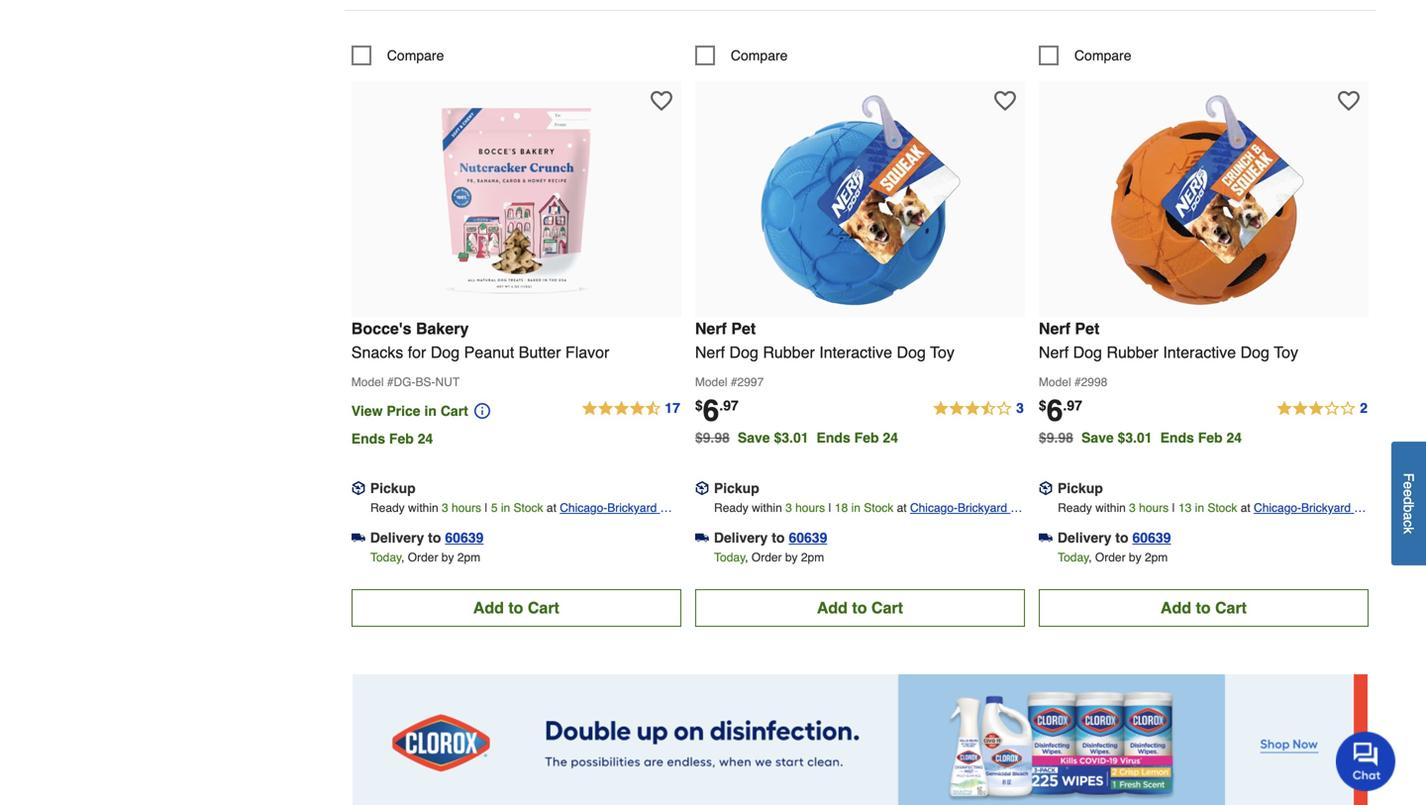 Task type: locate. For each thing, give the bounding box(es) containing it.
0 horizontal spatial save
[[738, 430, 770, 446]]

24 for 2
[[1227, 430, 1243, 446]]

bs-
[[416, 375, 435, 389]]

chicago- for ready within 3 hours | 13 in stock at chicago-brickyard lowe's
[[1254, 501, 1302, 515]]

rubber up 2998
[[1107, 343, 1159, 362]]

0 horizontal spatial actual price $6.97 element
[[695, 394, 739, 428]]

1 today from the left
[[371, 551, 402, 565]]

1 horizontal spatial was price $9.98 element
[[1039, 425, 1082, 446]]

today for ready within 3 hours | 18 in stock at chicago-brickyard lowe's
[[714, 551, 746, 565]]

0 horizontal spatial $ 6 .97
[[695, 394, 739, 428]]

1 pet from the left
[[732, 319, 756, 338]]

stock right 13
[[1208, 501, 1238, 515]]

hours left 13
[[1140, 501, 1169, 515]]

delivery
[[370, 530, 424, 546], [714, 530, 768, 546], [1058, 530, 1112, 546]]

2 rubber from the left
[[1107, 343, 1159, 362]]

1 , from the left
[[402, 551, 405, 565]]

by for 13
[[1129, 551, 1142, 565]]

chicago- inside the 'ready within 3 hours | 5 in stock at chicago-brickyard lowe's'
[[560, 501, 608, 515]]

0 horizontal spatial stock
[[514, 501, 544, 515]]

compare
[[387, 47, 444, 63], [731, 47, 788, 63], [1075, 47, 1132, 63]]

1 horizontal spatial delivery
[[714, 530, 768, 546]]

ready inside the 'ready within 3 hours | 5 in stock at chicago-brickyard lowe's'
[[371, 501, 405, 515]]

pet
[[732, 319, 756, 338], [1075, 319, 1100, 338]]

2pm for 18
[[801, 551, 825, 565]]

hours for 5
[[452, 501, 482, 515]]

0 horizontal spatial truck filled image
[[352, 531, 365, 545]]

1 horizontal spatial save
[[1082, 430, 1114, 446]]

.97 down model # 2997
[[720, 398, 739, 414]]

in inside the 'ready within 3 hours | 5 in stock at chicago-brickyard lowe's'
[[501, 501, 510, 515]]

1 model from the left
[[352, 375, 384, 389]]

1 pickup from the left
[[370, 480, 416, 496]]

in inside ready within 3 hours | 13 in stock at chicago-brickyard lowe's
[[1196, 501, 1205, 515]]

18
[[835, 501, 848, 515]]

2 horizontal spatial by
[[1129, 551, 1142, 565]]

24
[[883, 430, 899, 446], [1227, 430, 1243, 446], [418, 431, 433, 447]]

2 savings save $3.01 element from the left
[[1082, 430, 1250, 446]]

add to cart down the ready within 3 hours | 18 in stock at chicago-brickyard lowe's at the right bottom
[[817, 599, 904, 617]]

ends feb 24 element
[[817, 430, 907, 446], [1161, 430, 1250, 446], [352, 431, 441, 447]]

feb down price
[[389, 431, 414, 447]]

f e e d b a c k button
[[1392, 442, 1427, 566]]

ends
[[817, 430, 851, 446], [1161, 430, 1195, 446], [352, 431, 385, 447]]

1 horizontal spatial at
[[897, 501, 907, 515]]

$3.01 for 3
[[774, 430, 809, 446]]

60639 button for 13
[[1133, 528, 1172, 548]]

0 horizontal spatial order
[[408, 551, 438, 565]]

2 horizontal spatial 60639 button
[[1133, 528, 1172, 548]]

chicago- for ready within 3 hours | 5 in stock at chicago-brickyard lowe's
[[560, 501, 608, 515]]

truck filled image for ready within 3 hours | 5 in stock at chicago-brickyard lowe's
[[352, 531, 365, 545]]

1 horizontal spatial add to cart
[[817, 599, 904, 617]]

at for 5
[[547, 501, 557, 515]]

ends up 18
[[817, 430, 851, 446]]

2 # from the left
[[731, 375, 738, 389]]

$9.98 save $3.01 ends feb 24
[[695, 430, 899, 446], [1039, 430, 1243, 446]]

2 horizontal spatial 24
[[1227, 430, 1243, 446]]

2 $ 6 .97 from the left
[[1039, 394, 1083, 428]]

1 horizontal spatial toy
[[1274, 343, 1299, 362]]

model
[[352, 375, 384, 389], [695, 375, 728, 389], [1039, 375, 1072, 389]]

within left 13
[[1096, 501, 1126, 515]]

cart down the 'ready within 3 hours | 5 in stock at chicago-brickyard lowe's'
[[528, 599, 560, 617]]

2 delivery to 60639 from the left
[[714, 530, 828, 546]]

2 , from the left
[[746, 551, 749, 565]]

1 dog from the left
[[431, 343, 460, 362]]

by
[[442, 551, 454, 565], [786, 551, 798, 565], [1129, 551, 1142, 565]]

1 horizontal spatial stock
[[864, 501, 894, 515]]

17
[[665, 400, 681, 416]]

3 60639 button from the left
[[1133, 528, 1172, 548]]

$ for 3
[[695, 398, 703, 414]]

60639
[[445, 530, 484, 546], [789, 530, 828, 546], [1133, 530, 1172, 546]]

add down ready within 3 hours | 13 in stock at chicago-brickyard lowe's at bottom
[[1161, 599, 1192, 617]]

add down the 'ready within 3 hours | 5 in stock at chicago-brickyard lowe's'
[[473, 599, 504, 617]]

1 was price $9.98 element from the left
[[695, 425, 738, 446]]

within inside the ready within 3 hours | 18 in stock at chicago-brickyard lowe's
[[752, 501, 782, 515]]

2 horizontal spatial brickyard
[[1302, 501, 1352, 515]]

6 for 3
[[703, 394, 720, 428]]

stock inside ready within 3 hours | 13 in stock at chicago-brickyard lowe's
[[1208, 501, 1238, 515]]

1 horizontal spatial today , order by 2pm
[[714, 551, 825, 565]]

at right 5
[[547, 501, 557, 515]]

1 savings save $3.01 element from the left
[[738, 430, 907, 446]]

$ right 17
[[695, 398, 703, 414]]

0 horizontal spatial 60639
[[445, 530, 484, 546]]

6 down model # 2998
[[1047, 394, 1064, 428]]

by down the 'ready within 3 hours | 5 in stock at chicago-brickyard lowe's'
[[442, 551, 454, 565]]

3 model from the left
[[1039, 375, 1072, 389]]

pet up 2997
[[732, 319, 756, 338]]

add down the ready within 3 hours | 18 in stock at chicago-brickyard lowe's at the right bottom
[[817, 599, 848, 617]]

| inside the 'ready within 3 hours | 5 in stock at chicago-brickyard lowe's'
[[485, 501, 488, 515]]

2 horizontal spatial add
[[1161, 599, 1192, 617]]

cart for third add to cart button
[[1216, 599, 1247, 617]]

2 pickup image from the left
[[1039, 482, 1053, 495]]

| for 5
[[485, 501, 488, 515]]

1 chicago- from the left
[[560, 501, 608, 515]]

1 horizontal spatial add to cart button
[[695, 589, 1025, 627]]

1 save from the left
[[738, 430, 770, 446]]

model left 2998
[[1039, 375, 1072, 389]]

2 at from the left
[[897, 501, 907, 515]]

3 for ready within 3 hours | 13 in stock at chicago-brickyard lowe's
[[1130, 501, 1136, 515]]

2 horizontal spatial ,
[[1090, 551, 1092, 565]]

ends up 13
[[1161, 430, 1195, 446]]

chicago-brickyard lowe's button
[[560, 498, 682, 535], [911, 498, 1025, 535], [1254, 498, 1369, 535]]

ready
[[371, 501, 405, 515], [714, 501, 749, 515], [1058, 501, 1093, 515]]

nerf pet nerf dog rubber interactive dog toy
[[695, 319, 955, 362], [1039, 319, 1299, 362]]

toy up 3 stars image
[[1274, 343, 1299, 362]]

add
[[473, 599, 504, 617], [817, 599, 848, 617], [1161, 599, 1192, 617]]

lowe's for 18
[[911, 521, 947, 535]]

2 horizontal spatial within
[[1096, 501, 1126, 515]]

cart for 2nd add to cart button from left
[[872, 599, 904, 617]]

ready inside ready within 3 hours | 13 in stock at chicago-brickyard lowe's
[[1058, 501, 1093, 515]]

interactive
[[820, 343, 893, 362], [1163, 343, 1237, 362]]

1 compare from the left
[[387, 47, 444, 63]]

|
[[485, 501, 488, 515], [829, 501, 832, 515], [1173, 501, 1176, 515]]

ends feb 24 element up 13
[[1161, 430, 1250, 446]]

| left 5
[[485, 501, 488, 515]]

order for ready within 3 hours | 5 in stock at chicago-brickyard lowe's
[[408, 551, 438, 565]]

ends feb 24
[[352, 431, 433, 447]]

3 delivery from the left
[[1058, 530, 1112, 546]]

2 2pm from the left
[[801, 551, 825, 565]]

0 horizontal spatial today , order by 2pm
[[371, 551, 481, 565]]

pet for 2998
[[1075, 319, 1100, 338]]

0 horizontal spatial delivery to 60639
[[370, 530, 484, 546]]

model for model # dg-bs-nut
[[352, 375, 384, 389]]

2 today , order by 2pm from the left
[[714, 551, 825, 565]]

2 60639 button from the left
[[789, 528, 828, 548]]

#
[[387, 375, 394, 389], [731, 375, 738, 389], [1075, 375, 1082, 389]]

2 horizontal spatial hours
[[1140, 501, 1169, 515]]

24 up ready within 3 hours | 13 in stock at chicago-brickyard lowe's at bottom
[[1227, 430, 1243, 446]]

3 ready from the left
[[1058, 501, 1093, 515]]

1 horizontal spatial interactive
[[1163, 343, 1237, 362]]

2 $9.98 save $3.01 ends feb 24 from the left
[[1039, 430, 1243, 446]]

2 horizontal spatial |
[[1173, 501, 1176, 515]]

hours inside the 'ready within 3 hours | 5 in stock at chicago-brickyard lowe's'
[[452, 501, 482, 515]]

3.5 stars image
[[932, 397, 1025, 421]]

within inside ready within 3 hours | 13 in stock at chicago-brickyard lowe's
[[1096, 501, 1126, 515]]

3 hours from the left
[[1140, 501, 1169, 515]]

brickyard inside ready within 3 hours | 13 in stock at chicago-brickyard lowe's
[[1302, 501, 1352, 515]]

ends feb 24 element up 18
[[817, 430, 907, 446]]

1 horizontal spatial savings save $3.01 element
[[1082, 430, 1250, 446]]

feb
[[855, 430, 879, 446], [1199, 430, 1223, 446], [389, 431, 414, 447]]

ready within 3 hours | 18 in stock at chicago-brickyard lowe's
[[714, 501, 1011, 535]]

2 horizontal spatial lowe's
[[1254, 521, 1291, 535]]

stock for 13
[[1208, 501, 1238, 515]]

within left 18
[[752, 501, 782, 515]]

delivery to 60639 for ready within 3 hours | 5 in stock at chicago-brickyard lowe's
[[370, 530, 484, 546]]

truck filled image
[[352, 531, 365, 545], [1039, 531, 1053, 545]]

0 horizontal spatial pickup
[[370, 480, 416, 496]]

2 horizontal spatial at
[[1241, 501, 1251, 515]]

by for 18
[[786, 551, 798, 565]]

3 lowe's from the left
[[1254, 521, 1291, 535]]

order
[[408, 551, 438, 565], [752, 551, 782, 565], [1096, 551, 1126, 565]]

to
[[428, 530, 441, 546], [772, 530, 785, 546], [1116, 530, 1129, 546], [509, 599, 524, 617], [852, 599, 867, 617], [1196, 599, 1211, 617]]

2 horizontal spatial ends
[[1161, 430, 1195, 446]]

2 horizontal spatial add to cart
[[1161, 599, 1247, 617]]

2 stock from the left
[[864, 501, 894, 515]]

1 horizontal spatial ready
[[714, 501, 749, 515]]

2 toy from the left
[[1274, 343, 1299, 362]]

60639 for 5
[[445, 530, 484, 546]]

model up view
[[352, 375, 384, 389]]

pickup image for ready within 3 hours | 13 in stock at chicago-brickyard lowe's
[[1039, 482, 1053, 495]]

lowe's
[[560, 521, 597, 535], [911, 521, 947, 535], [1254, 521, 1291, 535]]

2pm down ready within 3 hours | 13 in stock at chicago-brickyard lowe's at bottom
[[1145, 551, 1168, 565]]

in
[[425, 403, 437, 419], [501, 501, 510, 515], [852, 501, 861, 515], [1196, 501, 1205, 515]]

today , order by 2pm for ready within 3 hours | 13 in stock at chicago-brickyard lowe's
[[1058, 551, 1168, 565]]

e up b
[[1401, 489, 1417, 497]]

butter
[[519, 343, 561, 362]]

order for ready within 3 hours | 13 in stock at chicago-brickyard lowe's
[[1096, 551, 1126, 565]]

24 up the ready within 3 hours | 18 in stock at chicago-brickyard lowe's at the right bottom
[[883, 430, 899, 446]]

at inside ready within 3 hours | 13 in stock at chicago-brickyard lowe's
[[1241, 501, 1251, 515]]

1 .97 from the left
[[720, 398, 739, 414]]

3 | from the left
[[1173, 501, 1176, 515]]

savings save $3.01 element
[[738, 430, 907, 446], [1082, 430, 1250, 446]]

save down 2998
[[1082, 430, 1114, 446]]

3 stock from the left
[[1208, 501, 1238, 515]]

$9.98 for 2
[[1039, 430, 1074, 446]]

today
[[371, 551, 402, 565], [714, 551, 746, 565], [1058, 551, 1090, 565]]

1 actual price $6.97 element from the left
[[695, 394, 739, 428]]

3
[[1017, 400, 1024, 416], [442, 501, 449, 515], [786, 501, 792, 515], [1130, 501, 1136, 515]]

$3.01
[[774, 430, 809, 446], [1118, 430, 1153, 446]]

1 toy from the left
[[931, 343, 955, 362]]

truck filled image for ready within 3 hours | 13 in stock at chicago-brickyard lowe's
[[1039, 531, 1053, 545]]

1 horizontal spatial rubber
[[1107, 343, 1159, 362]]

within for ready within 3 hours | 18 in stock at chicago-brickyard lowe's
[[752, 501, 782, 515]]

compare inside 5014579251 element
[[1075, 47, 1132, 63]]

2 | from the left
[[829, 501, 832, 515]]

1 horizontal spatial pet
[[1075, 319, 1100, 338]]

0 horizontal spatial $9.98
[[695, 430, 730, 446]]

at right 18
[[897, 501, 907, 515]]

2 add to cart from the left
[[817, 599, 904, 617]]

e
[[1401, 482, 1417, 489], [1401, 489, 1417, 497]]

today , order by 2pm
[[371, 551, 481, 565], [714, 551, 825, 565], [1058, 551, 1168, 565]]

1 within from the left
[[408, 501, 439, 515]]

2 $3.01 from the left
[[1118, 430, 1153, 446]]

was price $9.98 element down model # 2998
[[1039, 425, 1082, 446]]

cart down ready within 3 hours | 13 in stock at chicago-brickyard lowe's at bottom
[[1216, 599, 1247, 617]]

chicago-brickyard lowe's button for ready within 3 hours | 18 in stock at chicago-brickyard lowe's
[[911, 498, 1025, 535]]

0 horizontal spatial feb
[[389, 431, 414, 447]]

3 add to cart button from the left
[[1039, 589, 1369, 627]]

add to cart down the 'ready within 3 hours | 5 in stock at chicago-brickyard lowe's'
[[473, 599, 560, 617]]

17 button
[[581, 397, 682, 421]]

0 horizontal spatial nerf pet nerf dog rubber interactive dog toy
[[695, 319, 955, 362]]

0 horizontal spatial $9.98 save $3.01 ends feb 24
[[695, 430, 899, 446]]

hours for 13
[[1140, 501, 1169, 515]]

2 within from the left
[[752, 501, 782, 515]]

by down the ready within 3 hours | 18 in stock at chicago-brickyard lowe's at the right bottom
[[786, 551, 798, 565]]

6
[[703, 394, 720, 428], [1047, 394, 1064, 428]]

1 horizontal spatial |
[[829, 501, 832, 515]]

chicago-brickyard lowe's button for ready within 3 hours | 13 in stock at chicago-brickyard lowe's
[[1254, 498, 1369, 535]]

add to cart
[[473, 599, 560, 617], [817, 599, 904, 617], [1161, 599, 1247, 617]]

2 horizontal spatial ends feb 24 element
[[1161, 430, 1250, 446]]

3 2pm from the left
[[1145, 551, 1168, 565]]

delivery to 60639
[[370, 530, 484, 546], [714, 530, 828, 546], [1058, 530, 1172, 546]]

rubber
[[763, 343, 815, 362], [1107, 343, 1159, 362]]

3 today , order by 2pm from the left
[[1058, 551, 1168, 565]]

in right 5
[[501, 501, 510, 515]]

chicago- inside ready within 3 hours | 13 in stock at chicago-brickyard lowe's
[[1254, 501, 1302, 515]]

add to cart button down the 'ready within 3 hours | 5 in stock at chicago-brickyard lowe's'
[[352, 589, 682, 627]]

2997
[[738, 375, 764, 389]]

0 horizontal spatial savings save $3.01 element
[[738, 430, 907, 446]]

savings save $3.01 element up 13
[[1082, 430, 1250, 446]]

flavor
[[566, 343, 610, 362]]

today for ready within 3 hours | 5 in stock at chicago-brickyard lowe's
[[371, 551, 402, 565]]

.97
[[720, 398, 739, 414], [1064, 398, 1083, 414]]

brickyard
[[608, 501, 657, 515], [958, 501, 1008, 515], [1302, 501, 1352, 515]]

| inside the ready within 3 hours | 18 in stock at chicago-brickyard lowe's
[[829, 501, 832, 515]]

1 horizontal spatial $
[[1039, 398, 1047, 414]]

2 delivery from the left
[[714, 530, 768, 546]]

24 down view price in cart element
[[418, 431, 433, 447]]

0 horizontal spatial hours
[[452, 501, 482, 515]]

0 horizontal spatial $
[[695, 398, 703, 414]]

in right 18
[[852, 501, 861, 515]]

$9.98 down model # 2997
[[695, 430, 730, 446]]

2 hours from the left
[[796, 501, 825, 515]]

hours left 5
[[452, 501, 482, 515]]

1 horizontal spatial ends feb 24 element
[[817, 430, 907, 446]]

0 horizontal spatial 6
[[703, 394, 720, 428]]

actual price $6.97 element down model # 2998
[[1039, 394, 1083, 428]]

lowe's inside the ready within 3 hours | 18 in stock at chicago-brickyard lowe's
[[911, 521, 947, 535]]

0 horizontal spatial rubber
[[763, 343, 815, 362]]

3 today from the left
[[1058, 551, 1090, 565]]

at inside the ready within 3 hours | 18 in stock at chicago-brickyard lowe's
[[897, 501, 907, 515]]

1 horizontal spatial .97
[[1064, 398, 1083, 414]]

brickyard inside the ready within 3 hours | 18 in stock at chicago-brickyard lowe's
[[958, 501, 1008, 515]]

chicago- right 18
[[911, 501, 958, 515]]

hours
[[452, 501, 482, 515], [796, 501, 825, 515], [1140, 501, 1169, 515]]

hours left 18
[[796, 501, 825, 515]]

0 horizontal spatial $3.01
[[774, 430, 809, 446]]

0 horizontal spatial compare
[[387, 47, 444, 63]]

3 by from the left
[[1129, 551, 1142, 565]]

ends down view
[[352, 431, 385, 447]]

chicago-brickyard lowe's button for ready within 3 hours | 5 in stock at chicago-brickyard lowe's
[[560, 498, 682, 535]]

0 horizontal spatial chicago-brickyard lowe's button
[[560, 498, 682, 535]]

2 horizontal spatial #
[[1075, 375, 1082, 389]]

bocce's
[[352, 319, 412, 338]]

2 horizontal spatial feb
[[1199, 430, 1223, 446]]

model # 2998
[[1039, 375, 1108, 389]]

1 horizontal spatial actual price $6.97 element
[[1039, 394, 1083, 428]]

1 horizontal spatial heart outline image
[[995, 90, 1016, 112]]

hours inside ready within 3 hours | 13 in stock at chicago-brickyard lowe's
[[1140, 501, 1169, 515]]

3 delivery to 60639 from the left
[[1058, 530, 1172, 546]]

bakery
[[416, 319, 469, 338]]

nerf pet nerf dog rubber interactive dog toy up 2998
[[1039, 319, 1299, 362]]

3 within from the left
[[1096, 501, 1126, 515]]

1 horizontal spatial truck filled image
[[1039, 531, 1053, 545]]

1 $9.98 from the left
[[695, 430, 730, 446]]

2 truck filled image from the left
[[1039, 531, 1053, 545]]

3 60639 from the left
[[1133, 530, 1172, 546]]

$9.98 save $3.01 ends feb 24 down 2997
[[695, 430, 899, 446]]

2pm down the ready within 3 hours | 18 in stock at chicago-brickyard lowe's at the right bottom
[[801, 551, 825, 565]]

1 horizontal spatial nerf pet nerf dog rubber interactive dog toy
[[1039, 319, 1299, 362]]

2 interactive from the left
[[1163, 343, 1237, 362]]

$9.98
[[695, 430, 730, 446], [1039, 430, 1074, 446]]

ends feb 24 element for 2
[[1161, 430, 1250, 446]]

3 chicago-brickyard lowe's button from the left
[[1254, 498, 1369, 535]]

2 horizontal spatial delivery to 60639
[[1058, 530, 1172, 546]]

2 brickyard from the left
[[958, 501, 1008, 515]]

60639 button
[[445, 528, 484, 548], [789, 528, 828, 548], [1133, 528, 1172, 548]]

$ 6 .97 down model # 2997
[[695, 394, 739, 428]]

stock
[[514, 501, 544, 515], [864, 501, 894, 515], [1208, 501, 1238, 515]]

, for ready within 3 hours | 13 in stock at chicago-brickyard lowe's
[[1090, 551, 1092, 565]]

at inside the 'ready within 3 hours | 5 in stock at chicago-brickyard lowe's'
[[547, 501, 557, 515]]

| left 13
[[1173, 501, 1176, 515]]

2 horizontal spatial order
[[1096, 551, 1126, 565]]

3 pickup from the left
[[1058, 480, 1104, 496]]

cart left info "image"
[[441, 403, 468, 419]]

0 horizontal spatial add
[[473, 599, 504, 617]]

1 lowe's from the left
[[560, 521, 597, 535]]

1 horizontal spatial chicago-
[[911, 501, 958, 515]]

cart
[[441, 403, 468, 419], [528, 599, 560, 617], [872, 599, 904, 617], [1216, 599, 1247, 617]]

3 inside ready within 3 hours | 13 in stock at chicago-brickyard lowe's
[[1130, 501, 1136, 515]]

feb up ready within 3 hours | 13 in stock at chicago-brickyard lowe's at bottom
[[1199, 430, 1223, 446]]

savings save $3.01 element up 18
[[738, 430, 907, 446]]

nut
[[435, 375, 460, 389]]

1 horizontal spatial 60639
[[789, 530, 828, 546]]

1 ready from the left
[[371, 501, 405, 515]]

$ 6 .97 down model # 2998
[[1039, 394, 1083, 428]]

feb up the ready within 3 hours | 18 in stock at chicago-brickyard lowe's at the right bottom
[[855, 430, 879, 446]]

3 inside image
[[1017, 400, 1024, 416]]

stock right 5
[[514, 501, 544, 515]]

ready inside the ready within 3 hours | 18 in stock at chicago-brickyard lowe's
[[714, 501, 749, 515]]

3 brickyard from the left
[[1302, 501, 1352, 515]]

$9.98 save $3.01 ends feb 24 down 2998
[[1039, 430, 1243, 446]]

view
[[352, 403, 383, 419]]

pickup
[[370, 480, 416, 496], [714, 480, 760, 496], [1058, 480, 1104, 496]]

3 button
[[932, 397, 1025, 421]]

1 horizontal spatial add
[[817, 599, 848, 617]]

2 actual price $6.97 element from the left
[[1039, 394, 1083, 428]]

.97 for 2
[[1064, 398, 1083, 414]]

3 inside the 'ready within 3 hours | 5 in stock at chicago-brickyard lowe's'
[[442, 501, 449, 515]]

model left 2997
[[695, 375, 728, 389]]

nerf
[[695, 319, 727, 338], [1039, 319, 1071, 338], [695, 343, 725, 362], [1039, 343, 1069, 362]]

1 horizontal spatial 24
[[883, 430, 899, 446]]

2 by from the left
[[786, 551, 798, 565]]

was price $9.98 element
[[695, 425, 738, 446], [1039, 425, 1082, 446]]

pickup image
[[695, 482, 709, 495], [1039, 482, 1053, 495]]

in inside the ready within 3 hours | 18 in stock at chicago-brickyard lowe's
[[852, 501, 861, 515]]

by down ready within 3 hours | 13 in stock at chicago-brickyard lowe's at bottom
[[1129, 551, 1142, 565]]

0 horizontal spatial pickup image
[[695, 482, 709, 495]]

actual price $6.97 element
[[695, 394, 739, 428], [1039, 394, 1083, 428]]

was price $9.98 element down model # 2997
[[695, 425, 738, 446]]

1 by from the left
[[442, 551, 454, 565]]

in right price
[[425, 403, 437, 419]]

c
[[1401, 520, 1417, 527]]

1 pickup image from the left
[[695, 482, 709, 495]]

within inside the 'ready within 3 hours | 5 in stock at chicago-brickyard lowe's'
[[408, 501, 439, 515]]

b
[[1401, 505, 1417, 513]]

| left 18
[[829, 501, 832, 515]]

lowe's inside the 'ready within 3 hours | 5 in stock at chicago-brickyard lowe's'
[[560, 521, 597, 535]]

1 today , order by 2pm from the left
[[371, 551, 481, 565]]

2 nerf pet nerf dog rubber interactive dog toy from the left
[[1039, 319, 1299, 362]]

at right 13
[[1241, 501, 1251, 515]]

interactive for model # 2997
[[820, 343, 893, 362]]

| for 18
[[829, 501, 832, 515]]

hours inside the ready within 3 hours | 18 in stock at chicago-brickyard lowe's
[[796, 501, 825, 515]]

2 ready from the left
[[714, 501, 749, 515]]

1 delivery from the left
[[370, 530, 424, 546]]

add to cart down ready within 3 hours | 13 in stock at chicago-brickyard lowe's at bottom
[[1161, 599, 1247, 617]]

add to cart button down ready within 3 hours | 13 in stock at chicago-brickyard lowe's at bottom
[[1039, 589, 1369, 627]]

chicago- inside the ready within 3 hours | 18 in stock at chicago-brickyard lowe's
[[911, 501, 958, 515]]

2 lowe's from the left
[[911, 521, 947, 535]]

stock inside the 'ready within 3 hours | 5 in stock at chicago-brickyard lowe's'
[[514, 501, 544, 515]]

pickup image
[[352, 482, 365, 495]]

1 truck filled image from the left
[[352, 531, 365, 545]]

advertisement region
[[353, 675, 1368, 806]]

cart down the ready within 3 hours | 18 in stock at chicago-brickyard lowe's at the right bottom
[[872, 599, 904, 617]]

in right 13
[[1196, 501, 1205, 515]]

,
[[402, 551, 405, 565], [746, 551, 749, 565], [1090, 551, 1092, 565]]

0 horizontal spatial model
[[352, 375, 384, 389]]

1 chicago-brickyard lowe's button from the left
[[560, 498, 682, 535]]

1 2pm from the left
[[458, 551, 481, 565]]

nerf pet nerf dog rubber interactive dog toy up 2997
[[695, 319, 955, 362]]

0 horizontal spatial |
[[485, 501, 488, 515]]

3 order from the left
[[1096, 551, 1126, 565]]

1 6 from the left
[[703, 394, 720, 428]]

d
[[1401, 497, 1417, 505]]

3 # from the left
[[1075, 375, 1082, 389]]

2 chicago-brickyard lowe's button from the left
[[911, 498, 1025, 535]]

0 horizontal spatial pet
[[732, 319, 756, 338]]

info image
[[474, 403, 490, 419]]

ready for ready within 3 hours | 18 in stock at chicago-brickyard lowe's
[[714, 501, 749, 515]]

2 horizontal spatial chicago-
[[1254, 501, 1302, 515]]

60639 button for 5
[[445, 528, 484, 548]]

2pm
[[458, 551, 481, 565], [801, 551, 825, 565], [1145, 551, 1168, 565]]

0 horizontal spatial ready
[[371, 501, 405, 515]]

1 horizontal spatial within
[[752, 501, 782, 515]]

1 60639 button from the left
[[445, 528, 484, 548]]

2pm down the 'ready within 3 hours | 5 in stock at chicago-brickyard lowe's'
[[458, 551, 481, 565]]

2 horizontal spatial add to cart button
[[1039, 589, 1369, 627]]

1 horizontal spatial pickup
[[714, 480, 760, 496]]

1 rubber from the left
[[763, 343, 815, 362]]

1 horizontal spatial today
[[714, 551, 746, 565]]

1 horizontal spatial 6
[[1047, 394, 1064, 428]]

today , order by 2pm for ready within 3 hours | 18 in stock at chicago-brickyard lowe's
[[714, 551, 825, 565]]

rubber up 2997
[[763, 343, 815, 362]]

1 horizontal spatial feb
[[855, 430, 879, 446]]

save for 2
[[1082, 430, 1114, 446]]

ready within 3 hours | 5 in stock at chicago-brickyard lowe's
[[371, 501, 660, 535]]

2 was price $9.98 element from the left
[[1039, 425, 1082, 446]]

toy
[[931, 343, 955, 362], [1274, 343, 1299, 362]]

stock right 18
[[864, 501, 894, 515]]

e up d at the bottom right
[[1401, 482, 1417, 489]]

heart outline image
[[651, 90, 673, 112], [995, 90, 1016, 112]]

1 horizontal spatial delivery to 60639
[[714, 530, 828, 546]]

1 $3.01 from the left
[[774, 430, 809, 446]]

compare inside 5013814731 'element'
[[387, 47, 444, 63]]

model for model # 2998
[[1039, 375, 1072, 389]]

2 horizontal spatial 2pm
[[1145, 551, 1168, 565]]

6 down model # 2997
[[703, 394, 720, 428]]

save
[[738, 430, 770, 446], [1082, 430, 1114, 446]]

$ 6 .97
[[695, 394, 739, 428], [1039, 394, 1083, 428]]

1 heart outline image from the left
[[651, 90, 673, 112]]

ends feb 24 element for 3
[[817, 430, 907, 446]]

within for ready within 3 hours | 13 in stock at chicago-brickyard lowe's
[[1096, 501, 1126, 515]]

$ 6 .97 for 2
[[1039, 394, 1083, 428]]

| inside ready within 3 hours | 13 in stock at chicago-brickyard lowe's
[[1173, 501, 1176, 515]]

brickyard for ready within 3 hours | 18 in stock at chicago-brickyard lowe's
[[958, 501, 1008, 515]]

view price in cart
[[352, 403, 468, 419]]

pet up 2998
[[1075, 319, 1100, 338]]

toy up 3.5 stars image
[[931, 343, 955, 362]]

2 save from the left
[[1082, 430, 1114, 446]]

chicago- right 13
[[1254, 501, 1302, 515]]

stock inside the ready within 3 hours | 18 in stock at chicago-brickyard lowe's
[[864, 501, 894, 515]]

chicago- right 5
[[560, 501, 608, 515]]

delivery for ready within 3 hours | 18 in stock at chicago-brickyard lowe's
[[714, 530, 768, 546]]

0 horizontal spatial lowe's
[[560, 521, 597, 535]]

1 horizontal spatial pickup image
[[1039, 482, 1053, 495]]

$ down model # 2998
[[1039, 398, 1047, 414]]

0 horizontal spatial #
[[387, 375, 394, 389]]

0 horizontal spatial by
[[442, 551, 454, 565]]

0 horizontal spatial add to cart button
[[352, 589, 682, 627]]

heart outline image
[[1338, 90, 1360, 112]]

0 horizontal spatial was price $9.98 element
[[695, 425, 738, 446]]

$
[[695, 398, 703, 414], [1039, 398, 1047, 414]]

2 horizontal spatial compare
[[1075, 47, 1132, 63]]

2 button
[[1276, 397, 1369, 421]]

.97 down model # 2998
[[1064, 398, 1083, 414]]

dog
[[431, 343, 460, 362], [730, 343, 759, 362], [897, 343, 926, 362], [1074, 343, 1103, 362], [1241, 343, 1270, 362]]

1 | from the left
[[485, 501, 488, 515]]

| for 13
[[1173, 501, 1176, 515]]

chicago-
[[560, 501, 608, 515], [911, 501, 958, 515], [1254, 501, 1302, 515]]

at
[[547, 501, 557, 515], [897, 501, 907, 515], [1241, 501, 1251, 515]]

2 horizontal spatial today , order by 2pm
[[1058, 551, 1168, 565]]

actual price $6.97 element down model # 2997
[[695, 394, 739, 428]]

ends feb 24 element down price
[[352, 431, 441, 447]]

$9.98 down model # 2998
[[1039, 430, 1074, 446]]

within
[[408, 501, 439, 515], [752, 501, 782, 515], [1096, 501, 1126, 515]]

compare inside 5014579249 element
[[731, 47, 788, 63]]

brickyard inside the 'ready within 3 hours | 5 in stock at chicago-brickyard lowe's'
[[608, 501, 657, 515]]

order for ready within 3 hours | 18 in stock at chicago-brickyard lowe's
[[752, 551, 782, 565]]

3 inside the ready within 3 hours | 18 in stock at chicago-brickyard lowe's
[[786, 501, 792, 515]]

2 model from the left
[[695, 375, 728, 389]]

peanut
[[464, 343, 515, 362]]

2 horizontal spatial ready
[[1058, 501, 1093, 515]]

1 horizontal spatial compare
[[731, 47, 788, 63]]

was price $9.98 element for 2
[[1039, 425, 1082, 446]]

truck filled image
[[695, 531, 709, 545]]

0 horizontal spatial at
[[547, 501, 557, 515]]

within left 5
[[408, 501, 439, 515]]

1 horizontal spatial 2pm
[[801, 551, 825, 565]]

0 horizontal spatial chicago-
[[560, 501, 608, 515]]

add to cart button down the ready within 3 hours | 18 in stock at chicago-brickyard lowe's at the right bottom
[[695, 589, 1025, 627]]

bocce's bakery snacks for dog peanut butter flavor
[[352, 319, 610, 362]]

2 60639 from the left
[[789, 530, 828, 546]]

3 at from the left
[[1241, 501, 1251, 515]]

2 compare from the left
[[731, 47, 788, 63]]

interactive for model # 2998
[[1163, 343, 1237, 362]]

add to cart button
[[352, 589, 682, 627], [695, 589, 1025, 627], [1039, 589, 1369, 627]]

0 horizontal spatial nerf pet nerf dog rubber interactive dog toy image
[[751, 91, 969, 309]]

1 horizontal spatial 60639 button
[[789, 528, 828, 548]]

2 6 from the left
[[1047, 394, 1064, 428]]

1 horizontal spatial #
[[731, 375, 738, 389]]

in for ready within 3 hours | 18 in stock at chicago-brickyard lowe's
[[852, 501, 861, 515]]

1 60639 from the left
[[445, 530, 484, 546]]

1 $9.98 save $3.01 ends feb 24 from the left
[[695, 430, 899, 446]]

ends for 2
[[1161, 430, 1195, 446]]

toy for model # 2998
[[1274, 343, 1299, 362]]

lowe's inside ready within 3 hours | 13 in stock at chicago-brickyard lowe's
[[1254, 521, 1291, 535]]

1 nerf pet nerf dog rubber interactive dog toy from the left
[[695, 319, 955, 362]]

f e e d b a c k
[[1401, 473, 1417, 534]]

nerf pet nerf dog rubber interactive dog toy image
[[751, 91, 969, 309], [1095, 91, 1313, 309]]

1 horizontal spatial $3.01
[[1118, 430, 1153, 446]]

save down 2997
[[738, 430, 770, 446]]



Task type: describe. For each thing, give the bounding box(es) containing it.
delivery for ready within 3 hours | 13 in stock at chicago-brickyard lowe's
[[1058, 530, 1112, 546]]

k
[[1401, 527, 1417, 534]]

5
[[491, 501, 498, 515]]

$9.98 for 3
[[695, 430, 730, 446]]

pickup for ready within 3 hours | 5 in stock at chicago-brickyard lowe's
[[370, 480, 416, 496]]

brickyard for ready within 3 hours | 13 in stock at chicago-brickyard lowe's
[[1302, 501, 1352, 515]]

$9.98 save $3.01 ends feb 24 for 3
[[695, 430, 899, 446]]

4 dog from the left
[[1074, 343, 1103, 362]]

.97 for 3
[[720, 398, 739, 414]]

1 e from the top
[[1401, 482, 1417, 489]]

60639 for 13
[[1133, 530, 1172, 546]]

2998
[[1082, 375, 1108, 389]]

3 add from the left
[[1161, 599, 1192, 617]]

model for model # 2997
[[695, 375, 728, 389]]

5014579251 element
[[1039, 45, 1132, 65]]

lowe's for 5
[[560, 521, 597, 535]]

today for ready within 3 hours | 13 in stock at chicago-brickyard lowe's
[[1058, 551, 1090, 565]]

save for 3
[[738, 430, 770, 446]]

6 for 2
[[1047, 394, 1064, 428]]

60639 for 18
[[789, 530, 828, 546]]

1 add to cart from the left
[[473, 599, 560, 617]]

2 add from the left
[[817, 599, 848, 617]]

pickup image for ready within 3 hours | 18 in stock at chicago-brickyard lowe's
[[695, 482, 709, 495]]

5 dog from the left
[[1241, 343, 1270, 362]]

delivery to 60639 for ready within 3 hours | 13 in stock at chicago-brickyard lowe's
[[1058, 530, 1172, 546]]

nerf pet nerf dog rubber interactive dog toy for 2998
[[1039, 319, 1299, 362]]

# for 2998
[[1075, 375, 1082, 389]]

bocce's bakery snacks for dog peanut butter flavor image
[[408, 91, 626, 309]]

chicago- for ready within 3 hours | 18 in stock at chicago-brickyard lowe's
[[911, 501, 958, 515]]

2 e from the top
[[1401, 489, 1417, 497]]

compare for 5014579251 element
[[1075, 47, 1132, 63]]

actual price $6.97 element for 3
[[695, 394, 739, 428]]

model # dg-bs-nut
[[352, 375, 460, 389]]

1 add from the left
[[473, 599, 504, 617]]

compare for 5013814731 'element'
[[387, 47, 444, 63]]

within for ready within 3 hours | 5 in stock at chicago-brickyard lowe's
[[408, 501, 439, 515]]

3 dog from the left
[[897, 343, 926, 362]]

2 add to cart button from the left
[[695, 589, 1025, 627]]

, for ready within 3 hours | 18 in stock at chicago-brickyard lowe's
[[746, 551, 749, 565]]

60639 button for 18
[[789, 528, 828, 548]]

savings save $3.01 element for 3
[[738, 430, 907, 446]]

pet for 2997
[[732, 319, 756, 338]]

price
[[387, 403, 421, 419]]

2
[[1361, 400, 1368, 416]]

for
[[408, 343, 426, 362]]

rubber for model # 2998
[[1107, 343, 1159, 362]]

f
[[1401, 473, 1417, 482]]

0 horizontal spatial ends feb 24 element
[[352, 431, 441, 447]]

brickyard for ready within 3 hours | 5 in stock at chicago-brickyard lowe's
[[608, 501, 657, 515]]

3 add to cart from the left
[[1161, 599, 1247, 617]]

13
[[1179, 501, 1192, 515]]

chat invite button image
[[1337, 731, 1397, 792]]

pickup for ready within 3 hours | 18 in stock at chicago-brickyard lowe's
[[714, 480, 760, 496]]

ready within 3 hours | 13 in stock at chicago-brickyard lowe's
[[1058, 501, 1355, 535]]

0 horizontal spatial 24
[[418, 431, 433, 447]]

2pm for 5
[[458, 551, 481, 565]]

pickup for ready within 3 hours | 13 in stock at chicago-brickyard lowe's
[[1058, 480, 1104, 496]]

2 nerf pet nerf dog rubber interactive dog toy image from the left
[[1095, 91, 1313, 309]]

rubber for model # 2997
[[763, 343, 815, 362]]

by for 5
[[442, 551, 454, 565]]

, for ready within 3 hours | 5 in stock at chicago-brickyard lowe's
[[402, 551, 405, 565]]

model # 2997
[[695, 375, 764, 389]]

$ 6 .97 for 3
[[695, 394, 739, 428]]

at for 18
[[897, 501, 907, 515]]

$9.98 save $3.01 ends feb 24 for 2
[[1039, 430, 1243, 446]]

compare for 5014579249 element
[[731, 47, 788, 63]]

0 horizontal spatial ends
[[352, 431, 385, 447]]

$3.01 for 2
[[1118, 430, 1153, 446]]

# for dg-bs-nut
[[387, 375, 394, 389]]

2pm for 13
[[1145, 551, 1168, 565]]

1 add to cart button from the left
[[352, 589, 682, 627]]

was price $9.98 element for 3
[[695, 425, 738, 446]]

a
[[1401, 513, 1417, 520]]

view price in cart element
[[352, 397, 492, 426]]

nerf pet nerf dog rubber interactive dog toy for 2997
[[695, 319, 955, 362]]

4.5 stars image
[[581, 397, 682, 421]]

ends for 3
[[817, 430, 851, 446]]

delivery to 60639 for ready within 3 hours | 18 in stock at chicago-brickyard lowe's
[[714, 530, 828, 546]]

2 dog from the left
[[730, 343, 759, 362]]

1 nerf pet nerf dog rubber interactive dog toy image from the left
[[751, 91, 969, 309]]

ready for ready within 3 hours | 13 in stock at chicago-brickyard lowe's
[[1058, 501, 1093, 515]]

# for 2997
[[731, 375, 738, 389]]

at for 13
[[1241, 501, 1251, 515]]

5013814731 element
[[352, 45, 444, 65]]

savings save $3.01 element for 2
[[1082, 430, 1250, 446]]

actual price $6.97 element for 2
[[1039, 394, 1083, 428]]

toy for model # 2997
[[931, 343, 955, 362]]

3 for ready within 3 hours | 18 in stock at chicago-brickyard lowe's
[[786, 501, 792, 515]]

feb for 3
[[855, 430, 879, 446]]

stock for 5
[[514, 501, 544, 515]]

delivery for ready within 3 hours | 5 in stock at chicago-brickyard lowe's
[[370, 530, 424, 546]]

cart for 3rd add to cart button from right
[[528, 599, 560, 617]]

today , order by 2pm for ready within 3 hours | 5 in stock at chicago-brickyard lowe's
[[371, 551, 481, 565]]

snacks
[[352, 343, 404, 362]]

3 stars image
[[1276, 397, 1369, 421]]

dog inside bocce's bakery snacks for dog peanut butter flavor
[[431, 343, 460, 362]]

ready for ready within 3 hours | 5 in stock at chicago-brickyard lowe's
[[371, 501, 405, 515]]

5014579249 element
[[695, 45, 788, 65]]

lowe's for 13
[[1254, 521, 1291, 535]]

2 heart outline image from the left
[[995, 90, 1016, 112]]

dg-
[[394, 375, 416, 389]]



Task type: vqa. For each thing, say whether or not it's contained in the screenshot.
third hours from right
yes



